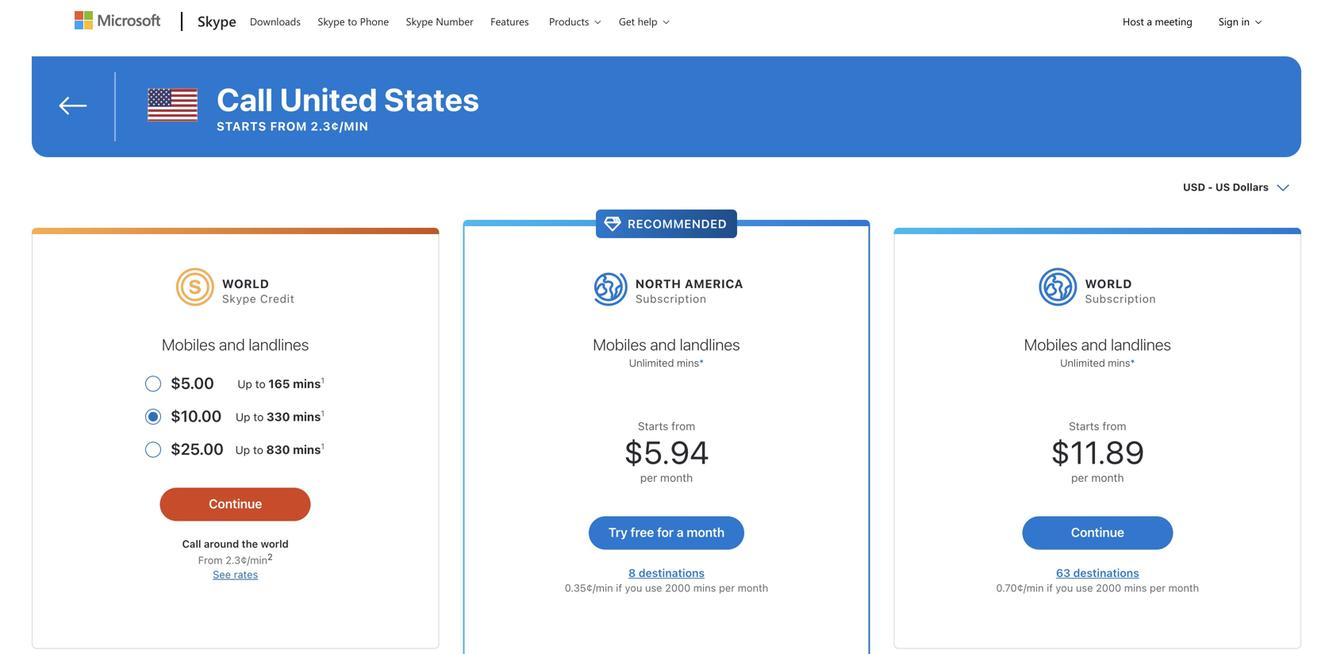Task type: describe. For each thing, give the bounding box(es) containing it.
1 for $25.00
[[321, 442, 325, 451]]

1 for $10.00
[[321, 409, 325, 418]]

1 landlines from the left
[[249, 335, 309, 354]]

0.70¢/min
[[997, 582, 1045, 594]]

2
[[268, 552, 273, 562]]

$10.00 up to 330 mins element
[[171, 398, 326, 431]]

$10.00
[[171, 407, 222, 425]]

call united states starts from 2.3¢/min
[[217, 81, 480, 133]]

sign in button
[[1207, 1, 1267, 41]]

up to 830 mins 1
[[235, 442, 325, 457]]

$5.94
[[624, 434, 710, 471]]

call for united
[[217, 81, 273, 118]]

8 destinations button
[[629, 567, 705, 580]]

1 and from the left
[[219, 335, 245, 354]]

meeting
[[1156, 14, 1193, 28]]

2.3¢/min for around
[[226, 554, 268, 566]]

phone
[[360, 14, 389, 28]]

world for world skype credit
[[222, 277, 269, 291]]

states
[[384, 81, 480, 118]]

skype to phone
[[318, 14, 389, 28]]

recommended
[[628, 217, 727, 231]]

none radio containing $10.00
[[145, 398, 326, 431]]

mobiles and landlines unlimited mins * for $11.89
[[1025, 335, 1172, 369]]

mins inside 8 destinations 0.35¢/min if you use 2000 mins per month
[[694, 582, 717, 594]]

$5.00 up to 165 mins element
[[171, 365, 326, 398]]

month for for
[[687, 525, 725, 540]]

destinations for $5.94
[[639, 567, 705, 580]]

number
[[436, 14, 474, 28]]

try free for a month
[[609, 525, 725, 540]]

host a meeting link
[[1110, 1, 1207, 41]]

2000 for $11.89
[[1097, 582, 1122, 594]]

help
[[638, 14, 658, 28]]

per inside 63 destinations 0.70¢/min if you use 2000 mins per month
[[1150, 582, 1166, 594]]

from for $11.89
[[1103, 420, 1127, 433]]

from for $5.94
[[672, 420, 696, 433]]

world subscription
[[1086, 277, 1157, 305]]

1 for $5.00
[[321, 376, 325, 385]]

mins inside up to 330 mins 1
[[293, 410, 321, 424]]

830
[[266, 443, 290, 457]]

up to 330 mins 1
[[236, 409, 325, 424]]

and for $5.94
[[651, 335, 676, 354]]

north america subscription
[[636, 277, 744, 305]]

63
[[1057, 567, 1071, 580]]

63 destinations 0.70¢/min if you use 2000 mins per month
[[997, 567, 1200, 594]]

skype link
[[190, 1, 241, 44]]

skype to phone link
[[311, 1, 396, 39]]

$11.89
[[1051, 434, 1145, 471]]

to for $5.00
[[255, 378, 266, 391]]

1 mobiles from the left
[[162, 335, 215, 354]]

and for $11.89
[[1082, 335, 1108, 354]]

subscription inside north america subscription
[[636, 292, 707, 305]]

see
[[213, 568, 231, 580]]

per inside "starts from $5.94 per month"
[[641, 471, 658, 484]]

destinations for $11.89
[[1074, 567, 1140, 580]]

for
[[657, 525, 674, 540]]

mins inside up to 830 mins 1
[[293, 443, 321, 457]]

get help button
[[609, 1, 682, 42]]

downloads
[[250, 14, 301, 28]]

host
[[1123, 14, 1145, 28]]

around
[[204, 538, 239, 550]]

starts from $11.89 per month
[[1051, 420, 1145, 484]]

if for $11.89
[[1047, 582, 1054, 594]]

mobiles and landlines unlimited mins * for $5.94
[[593, 335, 741, 369]]

products button
[[539, 1, 614, 42]]

0.35¢/min
[[565, 582, 613, 594]]

starts inside call united states starts from 2.3¢/min
[[217, 119, 267, 133]]

up to 165 mins 1
[[238, 376, 325, 391]]

world for world subscription
[[1086, 277, 1133, 291]]

2 link
[[268, 552, 273, 562]]

skype number
[[406, 14, 474, 28]]

you for $11.89
[[1056, 582, 1074, 594]]

to left the phone
[[348, 14, 357, 28]]

north
[[636, 277, 682, 291]]



Task type: vqa. For each thing, say whether or not it's contained in the screenshot.
time
no



Task type: locate. For each thing, give the bounding box(es) containing it.
2 landlines from the left
[[680, 335, 741, 354]]

1 vertical spatial call
[[182, 538, 201, 550]]

1 world from the left
[[222, 277, 269, 291]]

continue for world skype credit
[[209, 496, 262, 511]]

starts inside "starts from $5.94 per month"
[[638, 420, 669, 433]]

1 horizontal spatial continue link
[[1023, 517, 1174, 550]]

mobiles and landlines option group
[[145, 365, 326, 464]]

1 vertical spatial a
[[677, 525, 684, 540]]

up
[[238, 378, 252, 391], [236, 411, 251, 424], [235, 444, 250, 457]]

2 1 from the top
[[321, 409, 325, 418]]

1 link for $10.00
[[321, 409, 325, 418]]

mins inside up to 165 mins 1
[[293, 377, 321, 391]]

0 vertical spatial a
[[1148, 14, 1153, 28]]

1 2000 from the left
[[665, 582, 691, 594]]

unlimited for $5.94
[[629, 357, 674, 369]]

3 mobiles from the left
[[1025, 335, 1078, 354]]

and down world subscription
[[1082, 335, 1108, 354]]

skype left the phone
[[318, 14, 345, 28]]

1 link
[[321, 376, 325, 385], [321, 409, 325, 418], [321, 442, 325, 451]]

1 vertical spatial continue
[[1072, 525, 1125, 540]]

1
[[321, 376, 325, 385], [321, 409, 325, 418], [321, 442, 325, 451]]

skype for skype
[[198, 11, 236, 30]]

1 horizontal spatial destinations
[[1074, 567, 1140, 580]]

1 link right 830
[[321, 442, 325, 451]]

0 horizontal spatial destinations
[[639, 567, 705, 580]]

1 subscription from the left
[[636, 292, 707, 305]]

starts from $5.94 per month
[[624, 420, 710, 484]]

mins right 165
[[293, 377, 321, 391]]

1 link for $5.00
[[321, 376, 325, 385]]

2 2000 from the left
[[1097, 582, 1122, 594]]

starts up $5.94
[[638, 420, 669, 433]]

sign in
[[1219, 14, 1251, 28]]

from
[[270, 119, 307, 133], [672, 420, 696, 433], [1103, 420, 1127, 433]]

1 * link from the left
[[700, 357, 704, 369]]

$25.00 up to 830 mins element
[[171, 431, 326, 464]]

starts right united states image
[[217, 119, 267, 133]]

mobiles and landlines unlimited mins *
[[593, 335, 741, 369], [1025, 335, 1172, 369]]

up up $25.00 up to 830 mins element on the bottom left of page
[[236, 411, 251, 424]]

month
[[661, 471, 693, 484], [1092, 471, 1125, 484], [687, 525, 725, 540], [738, 582, 769, 594], [1169, 582, 1200, 594]]

call for around
[[182, 538, 201, 550]]

1 use from the left
[[645, 582, 663, 594]]

continue for world subscription
[[1072, 525, 1125, 540]]

3 and from the left
[[1082, 335, 1108, 354]]

2 horizontal spatial from
[[1103, 420, 1127, 433]]

1 right 165
[[321, 376, 325, 385]]

up inside up to 165 mins 1
[[238, 378, 252, 391]]

1 destinations from the left
[[639, 567, 705, 580]]

from
[[198, 554, 223, 566]]

2 use from the left
[[1077, 582, 1094, 594]]

landlines for $5.94
[[680, 335, 741, 354]]

world inside world subscription
[[1086, 277, 1133, 291]]

if right 0.70¢/min
[[1047, 582, 1054, 594]]

* down world subscription
[[1131, 357, 1136, 369]]

1 right 830
[[321, 442, 325, 451]]

1 1 link from the top
[[321, 376, 325, 385]]

sign
[[1219, 14, 1239, 28]]

starts inside the starts from $11.89 per month
[[1070, 420, 1100, 433]]

2.3¢/min inside call around the world from 2.3¢/min 2 see rates
[[226, 554, 268, 566]]

month for $5.94
[[661, 471, 693, 484]]

to inside up to 830 mins 1
[[253, 444, 264, 457]]

rates
[[234, 568, 258, 580]]

mobiles and landlines unlimited mins * down world subscription
[[1025, 335, 1172, 369]]

1 vertical spatial up
[[236, 411, 251, 424]]

1 horizontal spatial subscription
[[1086, 292, 1157, 305]]

2 destinations from the left
[[1074, 567, 1140, 580]]

3 landlines from the left
[[1112, 335, 1172, 354]]

0 vertical spatial continue
[[209, 496, 262, 511]]

destinations right "8"
[[639, 567, 705, 580]]

skype number link
[[399, 1, 481, 39]]

to for $10.00
[[254, 411, 264, 424]]

you
[[625, 582, 643, 594], [1056, 582, 1074, 594]]

from inside call united states starts from 2.3¢/min
[[270, 119, 307, 133]]

try
[[609, 525, 628, 540]]

1 if from the left
[[616, 582, 622, 594]]

if inside 63 destinations 0.70¢/min if you use 2000 mins per month
[[1047, 582, 1054, 594]]

0 vertical spatial 1 link
[[321, 376, 325, 385]]

from inside the starts from $11.89 per month
[[1103, 420, 1127, 433]]

you down 63
[[1056, 582, 1074, 594]]

up for $5.00
[[238, 378, 252, 391]]

mobiles and landlines unlimited mins * down north america subscription
[[593, 335, 741, 369]]

destinations inside 63 destinations 0.70¢/min if you use 2000 mins per month
[[1074, 567, 1140, 580]]

0 horizontal spatial continue
[[209, 496, 262, 511]]

1 horizontal spatial if
[[1047, 582, 1054, 594]]

165
[[269, 377, 290, 391]]

none radio $5.00 up to 165 mins
[[145, 365, 326, 398]]

destinations inside 8 destinations 0.35¢/min if you use 2000 mins per month
[[639, 567, 705, 580]]

0 horizontal spatial continue link
[[160, 488, 311, 521]]

None radio
[[145, 365, 326, 398], [145, 431, 326, 464]]

in
[[1242, 14, 1251, 28]]

up for $10.00
[[236, 411, 251, 424]]

month for $11.89
[[1092, 471, 1125, 484]]

unlimited for $11.89
[[1061, 357, 1106, 369]]

2.3¢/min for united
[[311, 119, 369, 133]]

2 world from the left
[[1086, 277, 1133, 291]]

0 horizontal spatial if
[[616, 582, 622, 594]]

0 vertical spatial none radio
[[145, 365, 326, 398]]

0 horizontal spatial landlines
[[249, 335, 309, 354]]

features
[[491, 14, 529, 28]]

and down north america subscription
[[651, 335, 676, 354]]

mins right 330
[[293, 410, 321, 424]]

mobiles for $5.94
[[593, 335, 647, 354]]

3 1 link from the top
[[321, 442, 325, 451]]

skype inside world skype credit
[[222, 292, 257, 305]]

2 * link from the left
[[1131, 357, 1136, 369]]

1 inside up to 165 mins 1
[[321, 376, 325, 385]]

starts up $11.89
[[1070, 420, 1100, 433]]

starts for $5.94
[[638, 420, 669, 433]]

mins down world subscription
[[1109, 357, 1131, 369]]

3 1 from the top
[[321, 442, 325, 451]]

from down united
[[270, 119, 307, 133]]

1 horizontal spatial use
[[1077, 582, 1094, 594]]

2000 down '8 destinations' button
[[665, 582, 691, 594]]

2 vertical spatial up
[[235, 444, 250, 457]]

1 1 from the top
[[321, 376, 325, 385]]

1 you from the left
[[625, 582, 643, 594]]

mins down 63 destinations button at the bottom of the page
[[1125, 582, 1148, 594]]

try free for a month link
[[589, 517, 745, 550]]

0 horizontal spatial a
[[677, 525, 684, 540]]

from inside "starts from $5.94 per month"
[[672, 420, 696, 433]]

1 right 330
[[321, 409, 325, 418]]

destinations
[[639, 567, 705, 580], [1074, 567, 1140, 580]]

microsoft image
[[75, 11, 160, 29]]

0 horizontal spatial unlimited
[[629, 357, 674, 369]]

1 none radio from the top
[[145, 365, 326, 398]]

to inside up to 330 mins 1
[[254, 411, 264, 424]]

destinations right 63
[[1074, 567, 1140, 580]]

call right united states image
[[217, 81, 273, 118]]

if inside 8 destinations 0.35¢/min if you use 2000 mins per month
[[616, 582, 622, 594]]

world
[[261, 538, 289, 550]]

330
[[267, 410, 290, 424]]

call inside call around the world from 2.3¢/min 2 see rates
[[182, 538, 201, 550]]

0 vertical spatial 2.3¢/min
[[311, 119, 369, 133]]

* link down north america subscription
[[700, 357, 704, 369]]

mins right 830
[[293, 443, 321, 457]]

call around the world from 2.3¢/min 2 see rates
[[182, 538, 289, 580]]

continue link up 63 destinations button at the bottom of the page
[[1023, 517, 1174, 550]]

1 link right 330
[[321, 409, 325, 418]]

up inside up to 330 mins 1
[[236, 411, 251, 424]]

2 mobiles and landlines unlimited mins * from the left
[[1025, 335, 1172, 369]]

landlines down world subscription
[[1112, 335, 1172, 354]]

mobiles for $11.89
[[1025, 335, 1078, 354]]

* link for $11.89
[[1131, 357, 1136, 369]]

1 link for $25.00
[[321, 442, 325, 451]]

use for $5.94
[[645, 582, 663, 594]]

if
[[616, 582, 622, 594], [1047, 582, 1054, 594]]

continue up 63 destinations button at the bottom of the page
[[1072, 525, 1125, 540]]

2 1 link from the top
[[321, 409, 325, 418]]

unlimited
[[629, 357, 674, 369], [1061, 357, 1106, 369]]

1 horizontal spatial starts
[[638, 420, 669, 433]]

0 horizontal spatial call
[[182, 538, 201, 550]]

you inside 8 destinations 0.35¢/min if you use 2000 mins per month
[[625, 582, 643, 594]]

features link
[[484, 1, 536, 39]]

* link
[[700, 357, 704, 369], [1131, 357, 1136, 369]]

0 vertical spatial up
[[238, 378, 252, 391]]

1 horizontal spatial *
[[1131, 357, 1136, 369]]

1 vertical spatial 2.3¢/min
[[226, 554, 268, 566]]

world
[[222, 277, 269, 291], [1086, 277, 1133, 291]]

month inside the starts from $11.89 per month
[[1092, 471, 1125, 484]]

skype for skype to phone
[[318, 14, 345, 28]]

to left 165
[[255, 378, 266, 391]]

up up "$10.00 up to 330 mins" element at the left bottom
[[238, 378, 252, 391]]

1 inside up to 830 mins 1
[[321, 442, 325, 451]]

8 destinations 0.35¢/min if you use 2000 mins per month
[[565, 567, 769, 594]]

2 if from the left
[[1047, 582, 1054, 594]]

free
[[631, 525, 654, 540]]

none radio containing $25.00
[[145, 431, 326, 464]]

2000 inside 8 destinations 0.35¢/min if you use 2000 mins per month
[[665, 582, 691, 594]]

skype left downloads
[[198, 11, 236, 30]]

use down '8 destinations' button
[[645, 582, 663, 594]]

starts for $11.89
[[1070, 420, 1100, 433]]

none radio containing $5.00
[[145, 365, 326, 398]]

0 horizontal spatial *
[[700, 357, 704, 369]]

* link for $5.94
[[700, 357, 704, 369]]

8
[[629, 567, 636, 580]]

1 horizontal spatial mobiles
[[593, 335, 647, 354]]

month inside "starts from $5.94 per month"
[[661, 471, 693, 484]]

0 horizontal spatial subscription
[[636, 292, 707, 305]]

skype
[[198, 11, 236, 30], [318, 14, 345, 28], [406, 14, 433, 28], [222, 292, 257, 305]]

starts
[[217, 119, 267, 133], [638, 420, 669, 433], [1070, 420, 1100, 433]]

1 inside up to 330 mins 1
[[321, 409, 325, 418]]

use
[[645, 582, 663, 594], [1077, 582, 1094, 594]]

2 subscription from the left
[[1086, 292, 1157, 305]]

per
[[641, 471, 658, 484], [1072, 471, 1089, 484], [719, 582, 735, 594], [1150, 582, 1166, 594]]

1 horizontal spatial 2.3¢/min
[[311, 119, 369, 133]]

mobiles
[[162, 335, 215, 354], [593, 335, 647, 354], [1025, 335, 1078, 354]]

use inside 8 destinations 0.35¢/min if you use 2000 mins per month
[[645, 582, 663, 594]]

$25.00
[[171, 440, 224, 458]]

and up $5.00 up to 165 mins radio
[[219, 335, 245, 354]]

get help
[[619, 14, 658, 28]]

0 horizontal spatial and
[[219, 335, 245, 354]]

call
[[217, 81, 273, 118], [182, 538, 201, 550]]

landlines
[[249, 335, 309, 354], [680, 335, 741, 354], [1112, 335, 1172, 354]]

continue link up around
[[160, 488, 311, 521]]

2000
[[665, 582, 691, 594], [1097, 582, 1122, 594]]

united
[[280, 81, 378, 118]]

from up $5.94
[[672, 420, 696, 433]]

skype for skype number
[[406, 14, 433, 28]]

call up from
[[182, 538, 201, 550]]

landlines down north america subscription
[[680, 335, 741, 354]]

2 horizontal spatial mobiles
[[1025, 335, 1078, 354]]

if right the 0.35¢/min
[[616, 582, 622, 594]]

1 horizontal spatial * link
[[1131, 357, 1136, 369]]

2 and from the left
[[651, 335, 676, 354]]

month inside 8 destinations 0.35¢/min if you use 2000 mins per month
[[738, 582, 769, 594]]

a
[[1148, 14, 1153, 28], [677, 525, 684, 540]]

0 horizontal spatial starts
[[217, 119, 267, 133]]

to left 830
[[253, 444, 264, 457]]

0 horizontal spatial from
[[270, 119, 307, 133]]

0 horizontal spatial mobiles
[[162, 335, 215, 354]]

downloads link
[[243, 1, 308, 39]]

up inside up to 830 mins 1
[[235, 444, 250, 457]]

None radio
[[145, 398, 326, 431]]

mins inside 63 destinations 0.70¢/min if you use 2000 mins per month
[[1125, 582, 1148, 594]]

0 vertical spatial 1
[[321, 376, 325, 385]]

1 horizontal spatial landlines
[[680, 335, 741, 354]]

use down 63 destinations button at the bottom of the page
[[1077, 582, 1094, 594]]

1 horizontal spatial a
[[1148, 14, 1153, 28]]

$5.00
[[171, 374, 214, 392]]

back to international subscriptions image
[[57, 91, 89, 123]]

a right host
[[1148, 14, 1153, 28]]

2.3¢/min inside call united states starts from 2.3¢/min
[[311, 119, 369, 133]]

1 horizontal spatial continue
[[1072, 525, 1125, 540]]

world inside world skype credit
[[222, 277, 269, 291]]

continue up around
[[209, 496, 262, 511]]

continue
[[209, 496, 262, 511], [1072, 525, 1125, 540]]

host a meeting
[[1123, 14, 1193, 28]]

1 horizontal spatial call
[[217, 81, 273, 118]]

* down north america subscription
[[700, 357, 704, 369]]

you down "8"
[[625, 582, 643, 594]]

skype left credit
[[222, 292, 257, 305]]

0 horizontal spatial mobiles and landlines unlimited mins *
[[593, 335, 741, 369]]

1 vertical spatial none radio
[[145, 431, 326, 464]]

2000 inside 63 destinations 0.70¢/min if you use 2000 mins per month
[[1097, 582, 1122, 594]]

none radio $25.00 up to 830 mins
[[145, 431, 326, 464]]

2.3¢/min up rates
[[226, 554, 268, 566]]

1 horizontal spatial unlimited
[[1061, 357, 1106, 369]]

get
[[619, 14, 635, 28]]

0 horizontal spatial world
[[222, 277, 269, 291]]

see rates button
[[213, 568, 258, 580]]

to for $25.00
[[253, 444, 264, 457]]

2.3¢/min down united
[[311, 119, 369, 133]]

2 mobiles from the left
[[593, 335, 647, 354]]

continue link for world subscription
[[1023, 517, 1174, 550]]

2000 for $5.94
[[665, 582, 691, 594]]

2 horizontal spatial landlines
[[1112, 335, 1172, 354]]

landlines up up to 165 mins 1
[[249, 335, 309, 354]]

to left 330
[[254, 411, 264, 424]]

* for $11.89
[[1131, 357, 1136, 369]]

from up $11.89
[[1103, 420, 1127, 433]]

landlines for $11.89
[[1112, 335, 1172, 354]]

to inside up to 165 mins 1
[[255, 378, 266, 391]]

1 mobiles and landlines unlimited mins * from the left
[[593, 335, 741, 369]]

2 you from the left
[[1056, 582, 1074, 594]]

and
[[219, 335, 245, 354], [651, 335, 676, 354], [1082, 335, 1108, 354]]

63 destinations button
[[1057, 567, 1140, 580]]

mins down north america subscription
[[677, 357, 700, 369]]

1 vertical spatial 1
[[321, 409, 325, 418]]

1 unlimited from the left
[[629, 357, 674, 369]]

mobiles and landlines
[[162, 335, 309, 354]]

2000 down 63 destinations button at the bottom of the page
[[1097, 582, 1122, 594]]

call inside call united states starts from 2.3¢/min
[[217, 81, 273, 118]]

2 * from the left
[[1131, 357, 1136, 369]]

america
[[685, 277, 744, 291]]

2 vertical spatial 1 link
[[321, 442, 325, 451]]

credit
[[260, 292, 295, 305]]

2 vertical spatial 1
[[321, 442, 325, 451]]

0 vertical spatial call
[[217, 81, 273, 118]]

1 horizontal spatial mobiles and landlines unlimited mins *
[[1025, 335, 1172, 369]]

0 horizontal spatial 2000
[[665, 582, 691, 594]]

1 horizontal spatial and
[[651, 335, 676, 354]]

mins down '8 destinations' button
[[694, 582, 717, 594]]

skype left number
[[406, 14, 433, 28]]

1 vertical spatial 1 link
[[321, 409, 325, 418]]

per inside the starts from $11.89 per month
[[1072, 471, 1089, 484]]

continue link for world skype credit
[[160, 488, 311, 521]]

per inside 8 destinations 0.35¢/min if you use 2000 mins per month
[[719, 582, 735, 594]]

mins
[[677, 357, 700, 369], [1109, 357, 1131, 369], [293, 377, 321, 391], [293, 410, 321, 424], [293, 443, 321, 457], [694, 582, 717, 594], [1125, 582, 1148, 594]]

united states image
[[148, 80, 198, 130]]

use inside 63 destinations 0.70¢/min if you use 2000 mins per month
[[1077, 582, 1094, 594]]

1 horizontal spatial you
[[1056, 582, 1074, 594]]

1 link inside radio
[[321, 376, 325, 385]]

1 * from the left
[[700, 357, 704, 369]]

2 none radio from the top
[[145, 431, 326, 464]]

the
[[242, 538, 258, 550]]

use for $11.89
[[1077, 582, 1094, 594]]

* for $5.94
[[700, 357, 704, 369]]

0 horizontal spatial you
[[625, 582, 643, 594]]

2 horizontal spatial and
[[1082, 335, 1108, 354]]

1 horizontal spatial world
[[1086, 277, 1133, 291]]

2 horizontal spatial starts
[[1070, 420, 1100, 433]]

up for $25.00
[[235, 444, 250, 457]]

*
[[700, 357, 704, 369], [1131, 357, 1136, 369]]

month inside 63 destinations 0.70¢/min if you use 2000 mins per month
[[1169, 582, 1200, 594]]

products
[[549, 14, 589, 28]]

* link down world subscription
[[1131, 357, 1136, 369]]

subscription
[[636, 292, 707, 305], [1086, 292, 1157, 305]]

0 horizontal spatial use
[[645, 582, 663, 594]]

continue link
[[160, 488, 311, 521], [1023, 517, 1174, 550]]

2 unlimited from the left
[[1061, 357, 1106, 369]]

world skype credit
[[222, 277, 295, 305]]

2.3¢/min
[[311, 119, 369, 133], [226, 554, 268, 566]]

you for $5.94
[[625, 582, 643, 594]]

to
[[348, 14, 357, 28], [255, 378, 266, 391], [254, 411, 264, 424], [253, 444, 264, 457]]

if for $5.94
[[616, 582, 622, 594]]

1 link right 165
[[321, 376, 325, 385]]

up left 830
[[235, 444, 250, 457]]

1 horizontal spatial 2000
[[1097, 582, 1122, 594]]

1 horizontal spatial from
[[672, 420, 696, 433]]

a right for
[[677, 525, 684, 540]]

you inside 63 destinations 0.70¢/min if you use 2000 mins per month
[[1056, 582, 1074, 594]]

0 horizontal spatial * link
[[700, 357, 704, 369]]

0 horizontal spatial 2.3¢/min
[[226, 554, 268, 566]]

1 link inside $25.00 up to 830 mins element
[[321, 442, 325, 451]]



